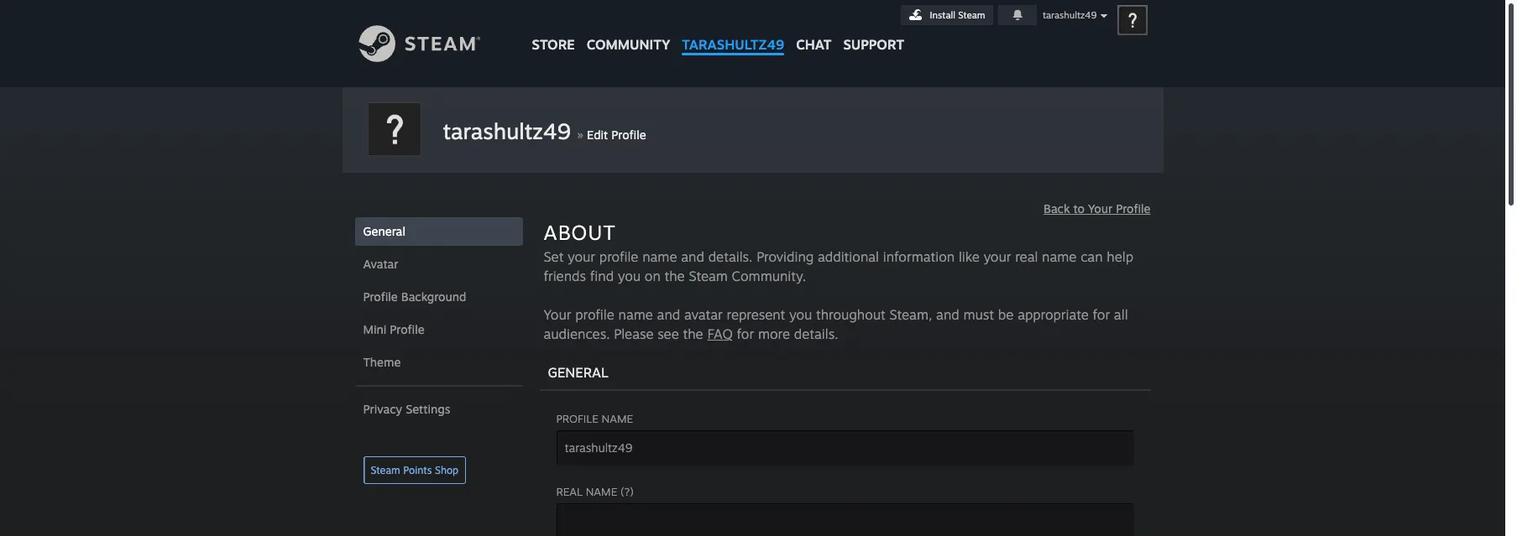 Task type: locate. For each thing, give the bounding box(es) containing it.
0 vertical spatial the
[[665, 268, 685, 285]]

»
[[577, 126, 583, 143]]

general
[[363, 224, 405, 238], [548, 364, 608, 381]]

your
[[568, 249, 595, 265], [984, 249, 1011, 265]]

name
[[602, 412, 633, 426], [586, 485, 617, 499]]

profile right edit
[[611, 128, 646, 142]]

appropriate
[[1018, 306, 1089, 323]]

general up avatar
[[363, 224, 405, 238]]

must
[[963, 306, 994, 323]]

1 vertical spatial steam
[[689, 268, 728, 285]]

store link
[[526, 0, 581, 61]]

additional
[[818, 249, 879, 265]]

0 vertical spatial tarashultz49
[[1043, 9, 1097, 21]]

for down represent
[[737, 326, 754, 343]]

your down about
[[568, 249, 595, 265]]

details. down throughout
[[794, 326, 838, 343]]

and up avatar
[[681, 249, 704, 265]]

profile up real
[[556, 412, 598, 426]]

0 horizontal spatial your
[[568, 249, 595, 265]]

tarashultz49 link
[[676, 0, 790, 61], [443, 118, 571, 144]]

name left (?)
[[586, 485, 617, 499]]

2 vertical spatial steam
[[371, 464, 400, 477]]

information
[[883, 249, 955, 265]]

you
[[618, 268, 641, 285], [789, 306, 812, 323]]

privacy
[[363, 402, 402, 416]]

your right 'like'
[[984, 249, 1011, 265]]

tarashultz49 link left »
[[443, 118, 571, 144]]

1 vertical spatial the
[[683, 326, 703, 343]]

shop
[[435, 464, 459, 477]]

general link
[[355, 217, 523, 246]]

2 horizontal spatial and
[[936, 306, 959, 323]]

0 horizontal spatial steam
[[371, 464, 400, 477]]

1 your from the left
[[568, 249, 595, 265]]

throughout
[[816, 306, 886, 323]]

details. up community.
[[708, 249, 753, 265]]

to
[[1073, 202, 1085, 216]]

privacy settings
[[363, 402, 450, 416]]

profile inside set your profile name and details. providing additional information like your real name can help friends find you on the steam community.
[[599, 249, 638, 265]]

name up please
[[618, 306, 653, 323]]

chat link
[[790, 0, 837, 57]]

the
[[665, 268, 685, 285], [683, 326, 703, 343]]

find
[[590, 268, 614, 285]]

1 vertical spatial details.
[[794, 326, 838, 343]]

you left on
[[618, 268, 641, 285]]

0 vertical spatial profile
[[599, 249, 638, 265]]

avatar
[[684, 306, 723, 323]]

0 vertical spatial for
[[1093, 306, 1110, 323]]

0 vertical spatial tarashultz49 link
[[676, 0, 790, 61]]

and up see
[[657, 306, 680, 323]]

audiences.
[[544, 326, 610, 343]]

the inside set your profile name and details. providing additional information like your real name can help friends find you on the steam community.
[[665, 268, 685, 285]]

support link
[[837, 0, 910, 57]]

faq for more details.
[[707, 326, 838, 343]]

and left must
[[936, 306, 959, 323]]

2 vertical spatial tarashultz49
[[443, 118, 571, 144]]

(?)
[[621, 485, 634, 499]]

tarashultz49 link left chat
[[676, 0, 790, 61]]

community
[[587, 36, 670, 53]]

your
[[1088, 202, 1113, 216], [544, 306, 571, 323]]

the down avatar
[[683, 326, 703, 343]]

0 vertical spatial name
[[602, 412, 633, 426]]

the right on
[[665, 268, 685, 285]]

profile right mini
[[390, 322, 425, 337]]

1 horizontal spatial details.
[[794, 326, 838, 343]]

your profile name and avatar represent you throughout steam, and must be appropriate for all audiences. please see the
[[544, 306, 1128, 343]]

avatar
[[363, 257, 398, 271]]

steam left points
[[371, 464, 400, 477]]

2 your from the left
[[984, 249, 1011, 265]]

0 horizontal spatial tarashultz49 link
[[443, 118, 571, 144]]

0 vertical spatial general
[[363, 224, 405, 238]]

1 horizontal spatial your
[[1088, 202, 1113, 216]]

0 horizontal spatial your
[[544, 306, 571, 323]]

1 horizontal spatial general
[[548, 364, 608, 381]]

your inside your profile name and avatar represent you throughout steam, and must be appropriate for all audiences. please see the
[[544, 306, 571, 323]]

name for profile
[[602, 412, 633, 426]]

0 vertical spatial details.
[[708, 249, 753, 265]]

1 horizontal spatial tarashultz49
[[682, 36, 784, 53]]

2 horizontal spatial tarashultz49
[[1043, 9, 1097, 21]]

steam up avatar
[[689, 268, 728, 285]]

general down audiences.
[[548, 364, 608, 381]]

1 horizontal spatial for
[[1093, 306, 1110, 323]]

name up on
[[642, 249, 677, 265]]

1 vertical spatial your
[[544, 306, 571, 323]]

profile up find
[[599, 249, 638, 265]]

and
[[681, 249, 704, 265], [657, 306, 680, 323], [936, 306, 959, 323]]

1 vertical spatial name
[[586, 485, 617, 499]]

None text field
[[556, 431, 1134, 466]]

1 horizontal spatial and
[[681, 249, 704, 265]]

profile
[[599, 249, 638, 265], [575, 306, 614, 323]]

0 horizontal spatial for
[[737, 326, 754, 343]]

0 horizontal spatial general
[[363, 224, 405, 238]]

2 horizontal spatial steam
[[958, 9, 985, 21]]

0 horizontal spatial you
[[618, 268, 641, 285]]

chat
[[796, 36, 832, 53]]

you inside your profile name and avatar represent you throughout steam, and must be appropriate for all audiences. please see the
[[789, 306, 812, 323]]

name
[[642, 249, 677, 265], [1042, 249, 1077, 265], [618, 306, 653, 323]]

None text field
[[556, 504, 1134, 536]]

1 vertical spatial for
[[737, 326, 754, 343]]

1 horizontal spatial tarashultz49 link
[[676, 0, 790, 61]]

steam
[[958, 9, 985, 21], [689, 268, 728, 285], [371, 464, 400, 477]]

1 horizontal spatial you
[[789, 306, 812, 323]]

steam inside set your profile name and details. providing additional information like your real name can help friends find you on the steam community.
[[689, 268, 728, 285]]

you up more
[[789, 306, 812, 323]]

your right 'to'
[[1088, 202, 1113, 216]]

see
[[658, 326, 679, 343]]

tarashultz49
[[1043, 9, 1097, 21], [682, 36, 784, 53], [443, 118, 571, 144]]

your up audiences.
[[544, 306, 571, 323]]

name up (?)
[[602, 412, 633, 426]]

1 vertical spatial you
[[789, 306, 812, 323]]

for
[[1093, 306, 1110, 323], [737, 326, 754, 343]]

0 vertical spatial steam
[[958, 9, 985, 21]]

details. inside set your profile name and details. providing additional information like your real name can help friends find you on the steam community.
[[708, 249, 753, 265]]

steam right install
[[958, 9, 985, 21]]

1 vertical spatial profile
[[575, 306, 614, 323]]

profile
[[611, 128, 646, 142], [1116, 202, 1151, 216], [363, 290, 398, 304], [390, 322, 425, 337], [556, 412, 598, 426]]

1 horizontal spatial steam
[[689, 268, 728, 285]]

and inside set your profile name and details. providing additional information like your real name can help friends find you on the steam community.
[[681, 249, 704, 265]]

tarashultz49 » edit profile
[[443, 118, 646, 144]]

faq link
[[707, 326, 733, 343]]

0 vertical spatial you
[[618, 268, 641, 285]]

profile background link
[[355, 283, 523, 311]]

0 horizontal spatial tarashultz49
[[443, 118, 571, 144]]

1 horizontal spatial your
[[984, 249, 1011, 265]]

1 vertical spatial tarashultz49 link
[[443, 118, 571, 144]]

friends
[[544, 268, 586, 285]]

for left "all"
[[1093, 306, 1110, 323]]

details.
[[708, 249, 753, 265], [794, 326, 838, 343]]

profile up audiences.
[[575, 306, 614, 323]]

0 horizontal spatial details.
[[708, 249, 753, 265]]



Task type: describe. For each thing, give the bounding box(es) containing it.
name for real
[[586, 485, 617, 499]]

name left the 'can'
[[1042, 249, 1077, 265]]

about
[[544, 220, 616, 245]]

back to your profile
[[1044, 202, 1151, 216]]

real
[[556, 485, 583, 499]]

install steam
[[930, 9, 985, 21]]

community link
[[581, 0, 676, 61]]

profile up help at the top right
[[1116, 202, 1151, 216]]

you inside set your profile name and details. providing additional information like your real name can help friends find you on the steam community.
[[618, 268, 641, 285]]

profile name
[[556, 412, 633, 426]]

community.
[[732, 268, 806, 285]]

back to your profile link
[[1044, 202, 1151, 216]]

privacy settings link
[[355, 395, 523, 424]]

set your profile name and details. providing additional information like your real name can help friends find you on the steam community.
[[544, 249, 1133, 285]]

on
[[645, 268, 661, 285]]

1 vertical spatial tarashultz49
[[682, 36, 784, 53]]

real
[[1015, 249, 1038, 265]]

install steam link
[[901, 5, 993, 25]]

back
[[1044, 202, 1070, 216]]

install
[[930, 9, 955, 21]]

points
[[403, 464, 432, 477]]

steam points shop
[[371, 464, 459, 477]]

steam points shop link
[[363, 457, 466, 484]]

providing
[[757, 249, 814, 265]]

name inside your profile name and avatar represent you throughout steam, and must be appropriate for all audiences. please see the
[[618, 306, 653, 323]]

profile inside tarashultz49 » edit profile
[[611, 128, 646, 142]]

mini profile link
[[355, 316, 523, 344]]

theme link
[[355, 348, 523, 377]]

support
[[843, 36, 904, 53]]

all
[[1114, 306, 1128, 323]]

settings
[[406, 402, 450, 416]]

be
[[998, 306, 1014, 323]]

profile down avatar
[[363, 290, 398, 304]]

1 vertical spatial general
[[548, 364, 608, 381]]

0 vertical spatial your
[[1088, 202, 1113, 216]]

more
[[758, 326, 790, 343]]

can
[[1081, 249, 1103, 265]]

store
[[532, 36, 575, 53]]

for inside your profile name and avatar represent you throughout steam, and must be appropriate for all audiences. please see the
[[1093, 306, 1110, 323]]

theme
[[363, 355, 401, 369]]

0 horizontal spatial and
[[657, 306, 680, 323]]

edit
[[587, 128, 608, 142]]

profile inside your profile name and avatar represent you throughout steam, and must be appropriate for all audiences. please see the
[[575, 306, 614, 323]]

help
[[1107, 249, 1133, 265]]

avatar link
[[355, 250, 523, 279]]

steam,
[[890, 306, 932, 323]]

mini
[[363, 322, 386, 337]]

represent
[[727, 306, 785, 323]]

set
[[544, 249, 564, 265]]

profile background
[[363, 290, 466, 304]]

real name (?)
[[556, 485, 634, 499]]

please
[[614, 326, 654, 343]]

mini profile
[[363, 322, 425, 337]]

background
[[401, 290, 466, 304]]

faq
[[707, 326, 733, 343]]

the inside your profile name and avatar represent you throughout steam, and must be appropriate for all audiences. please see the
[[683, 326, 703, 343]]

edit profile link
[[587, 128, 646, 142]]

like
[[959, 249, 980, 265]]



Task type: vqa. For each thing, say whether or not it's contained in the screenshot.
industrial progress produce your first steel on the left top of the page
no



